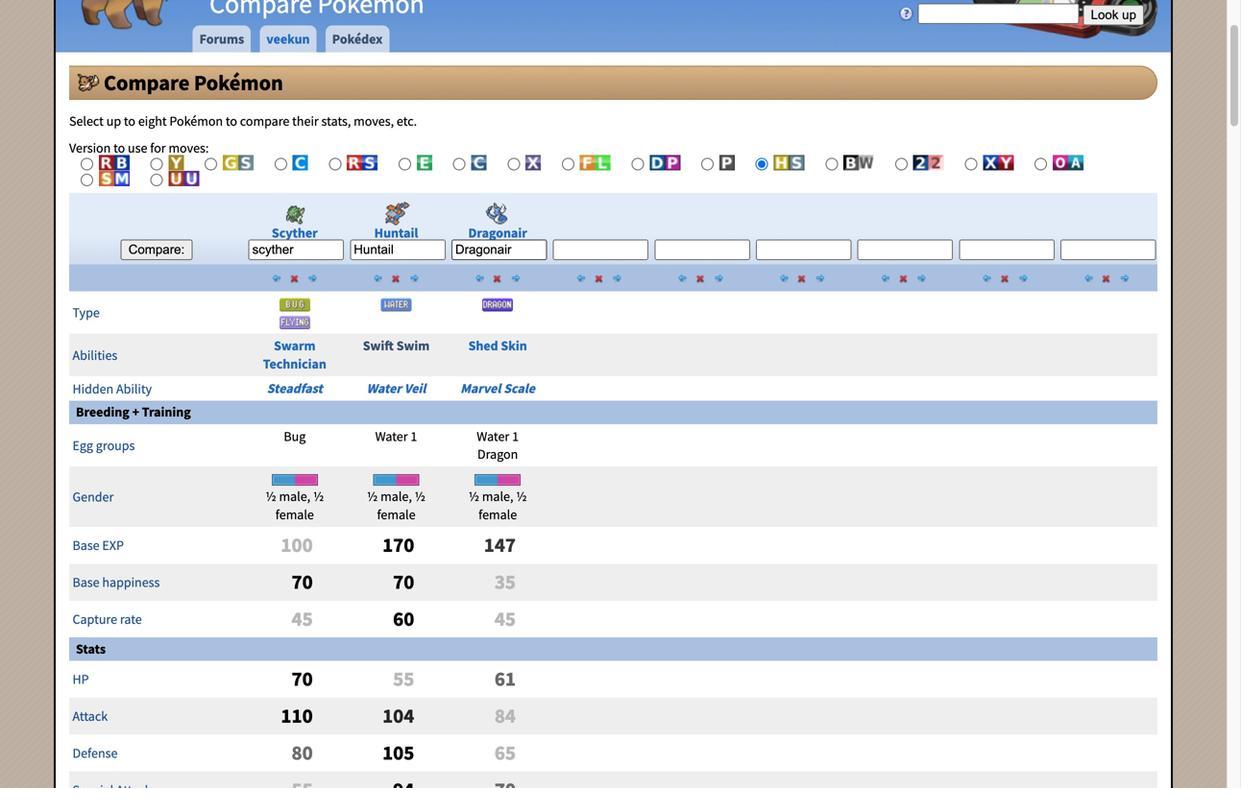 Task type: describe. For each thing, give the bounding box(es) containing it.
dragonair
[[468, 224, 527, 242]]

egg
[[73, 437, 93, 454]]

84
[[495, 704, 516, 729]]

1 45 from the left
[[292, 607, 313, 632]]

version to use for moves:
[[69, 139, 209, 156]]

1 female from the left
[[276, 506, 314, 523]]

← image for 3rd → icon from the right
[[675, 271, 691, 286]]

← image for 4th → icon from the right
[[574, 271, 589, 286]]

water inside water 1 dragon
[[477, 428, 510, 445]]

, leafgreen image
[[595, 155, 611, 170]]

hidden ability
[[73, 380, 152, 398]]

70 up 60
[[393, 570, 414, 595]]

, moon image
[[114, 171, 130, 186]]

bug
[[284, 428, 306, 445]]

1 ½ male, ½ female from the left
[[266, 488, 324, 523]]

technician
[[263, 355, 327, 373]]

2 ½ from the left
[[313, 488, 324, 506]]

ability
[[116, 380, 152, 398]]

170
[[383, 533, 414, 558]]

2 remove image from the left
[[490, 271, 506, 286]]

5 remove image from the left
[[896, 271, 912, 286]]

water veil
[[367, 380, 426, 397]]

black image
[[844, 155, 859, 170]]

red image
[[99, 155, 114, 170]]

hidden
[[73, 380, 114, 398]]

, sapphire image
[[362, 155, 378, 170]]

← image for sixth remove icon
[[980, 271, 995, 286]]

ultra sun image
[[169, 171, 184, 186]]

xd image
[[526, 155, 541, 170]]

← image for 6th remove icon from right
[[269, 271, 284, 286]]

6 → image from the left
[[813, 271, 828, 286]]

70 for 55
[[292, 667, 313, 692]]

1 for water 1
[[411, 428, 417, 445]]

swim
[[397, 337, 430, 355]]

moves:
[[169, 139, 209, 156]]

ruby image
[[347, 155, 362, 170]]

heartgold image
[[774, 155, 789, 170]]

3 female from the left
[[479, 506, 517, 523]]

4 remove image from the left
[[795, 271, 810, 286]]

water image
[[381, 298, 412, 312]]

2 ½ male, ½ female from the left
[[367, 488, 426, 523]]

to left use
[[113, 139, 125, 156]]

version
[[69, 139, 111, 156]]

compare pokémon
[[104, 69, 283, 96]]

5 ½ from the left
[[469, 488, 479, 506]]

1 → image from the left
[[305, 271, 321, 286]]

black 2 image
[[914, 155, 929, 170]]

water 1
[[375, 428, 417, 445]]

dragon
[[478, 446, 518, 463]]

swift swim link
[[363, 337, 430, 355]]

scyther link
[[272, 198, 318, 242]]

1 male, from the left
[[279, 488, 311, 506]]

flying image
[[279, 316, 310, 330]]

swift
[[363, 337, 394, 355]]

swarm link
[[274, 337, 316, 355]]

rate
[[120, 611, 142, 628]]

veekun link
[[260, 25, 317, 52]]

dragonair link
[[468, 198, 527, 242]]

stats,
[[321, 112, 351, 130]]

bug image
[[279, 298, 310, 312]]

scale
[[504, 380, 535, 397]]

, alpha sapphire image
[[1068, 155, 1084, 170]]

marvel
[[461, 380, 501, 397]]

firered image
[[580, 155, 595, 170]]

yellow image
[[169, 155, 184, 170]]

moves,
[[354, 112, 394, 130]]

compare pokémon link
[[104, 69, 283, 96]]

← image for remove image associated with sixth → icon from right
[[371, 271, 386, 286]]

scyther image
[[276, 198, 314, 226]]

veekun
[[267, 30, 310, 48]]

veil
[[404, 380, 426, 397]]

55
[[393, 667, 414, 692]]

70 for 70
[[292, 570, 313, 595]]

capture rate
[[73, 611, 142, 628]]

attack
[[73, 708, 108, 726]]

etc.
[[397, 112, 417, 130]]

→ image for sixth remove icon
[[1016, 271, 1031, 286]]

platinum image
[[720, 155, 735, 170]]

breeding
[[76, 404, 130, 421]]

water 1 dragon
[[477, 428, 519, 463]]

gold image
[[223, 155, 238, 170]]

61
[[495, 667, 516, 692]]

pokédex link
[[326, 25, 390, 52]]

6 remove image from the left
[[998, 271, 1013, 286]]

water veil link
[[367, 380, 426, 397]]

select up to eight pokémon to compare their stats, moves, etc.
[[69, 112, 417, 130]]

defense
[[73, 745, 118, 762]]

0 vertical spatial pokémon
[[194, 69, 283, 96]]

type
[[73, 304, 100, 322]]

3 ½ from the left
[[367, 488, 378, 506]]

remove image for 1st → icon from right
[[1099, 271, 1115, 286]]

, white 2 image
[[929, 155, 944, 170]]

swarm
[[274, 337, 316, 355]]

60
[[393, 607, 414, 632]]

2 female from the left
[[377, 506, 416, 523]]

, white image
[[859, 155, 875, 170]]

, blue image
[[114, 155, 130, 170]]

water for water 1
[[375, 428, 408, 445]]

6 ½ from the left
[[516, 488, 527, 506]]

stats
[[76, 641, 106, 658]]

← image for third remove icon from right
[[777, 271, 792, 286]]

groups
[[96, 437, 135, 454]]

3 male, from the left
[[482, 488, 514, 506]]

swarm technician
[[263, 337, 327, 373]]

swift swim
[[363, 337, 430, 355]]

100
[[281, 533, 313, 558]]

+
[[132, 404, 139, 421]]

1 vertical spatial pokémon
[[170, 112, 223, 130]]

base for 70
[[73, 574, 100, 591]]

80
[[292, 741, 313, 766]]

skin
[[501, 337, 527, 355]]



Task type: vqa. For each thing, say whether or not it's contained in the screenshot.
2
no



Task type: locate. For each thing, give the bounding box(es) containing it.
1 horizontal spatial 45
[[495, 607, 516, 632]]

3 ½ male, ½ female from the left
[[469, 488, 527, 523]]

emerald image
[[417, 155, 432, 170]]

happiness
[[102, 574, 160, 591]]

½
[[266, 488, 276, 506], [313, 488, 324, 506], [367, 488, 378, 506], [415, 488, 426, 506], [469, 488, 479, 506], [516, 488, 527, 506]]

2 1 from the left
[[512, 428, 519, 445]]

breeding + training link
[[76, 404, 191, 421]]

110
[[281, 704, 313, 729]]

6 ← image from the left
[[980, 271, 995, 286]]

compare
[[240, 112, 290, 130]]

forums link
[[193, 25, 251, 52]]

None text field
[[248, 240, 344, 261], [350, 240, 446, 261], [959, 240, 1055, 261], [1061, 240, 1156, 261], [248, 240, 344, 261], [350, 240, 446, 261], [959, 240, 1055, 261], [1061, 240, 1156, 261]]

pokédex
[[332, 30, 383, 48]]

2 horizontal spatial ← image
[[1081, 271, 1097, 286]]

1 horizontal spatial remove image
[[693, 271, 709, 286]]

remove image
[[389, 271, 404, 286], [693, 271, 709, 286], [1099, 271, 1115, 286]]

1 horizontal spatial ← image
[[675, 271, 691, 286]]

gender
[[73, 489, 114, 506]]

0 horizontal spatial male,
[[279, 488, 311, 506]]

1 down veil on the left of page
[[411, 428, 417, 445]]

1 ½ from the left
[[266, 488, 276, 506]]

1 horizontal spatial → image
[[1016, 271, 1031, 286]]

base left exp
[[73, 537, 100, 555]]

to right up
[[124, 112, 136, 130]]

stats link
[[76, 641, 106, 658]]

compare:
[[129, 243, 185, 257]]

70 up the 110
[[292, 667, 313, 692]]

0 horizontal spatial ½ male, ½ female
[[266, 488, 324, 523]]

2 male, from the left
[[381, 488, 412, 506]]

104
[[383, 704, 414, 729]]

, y image
[[999, 155, 1014, 170]]

0 horizontal spatial female
[[276, 506, 314, 523]]

½ male, ½ female up 147
[[469, 488, 527, 523]]

2 → image from the left
[[1016, 271, 1031, 286]]

½ male, ½ female up 170
[[367, 488, 426, 523]]

70
[[292, 570, 313, 595], [393, 570, 414, 595], [292, 667, 313, 692]]

base for 100
[[73, 537, 100, 555]]

0 horizontal spatial 1
[[411, 428, 417, 445]]

dragonair image
[[479, 198, 517, 226]]

1 inside water 1 dragon
[[512, 428, 519, 445]]

45 down 100
[[292, 607, 313, 632]]

2 horizontal spatial ½ male, ½ female
[[469, 488, 527, 523]]

3 → image from the left
[[508, 271, 524, 286]]

← image for fifth remove icon from right
[[472, 271, 488, 286]]

0 vertical spatial base
[[73, 537, 100, 555]]

1 vertical spatial base
[[73, 574, 100, 591]]

marvel scale
[[461, 380, 535, 397]]

female
[[276, 506, 314, 523], [377, 506, 416, 523], [479, 506, 517, 523]]

shed skin link
[[468, 337, 527, 355]]

hp
[[73, 671, 89, 689]]

female up 170
[[377, 506, 416, 523]]

, silver image
[[238, 155, 254, 170]]

technician link
[[263, 355, 327, 373]]

male, down dragon
[[482, 488, 514, 506]]

scyther
[[272, 224, 318, 242]]

1 base from the top
[[73, 537, 100, 555]]

45 down 35
[[495, 607, 516, 632]]

steadfast
[[267, 380, 323, 397]]

base happiness
[[73, 574, 160, 591]]

2 45 from the left
[[495, 607, 516, 632]]

sun image
[[99, 171, 114, 186]]

remove image for 3rd → icon from the right
[[693, 271, 709, 286]]

← image
[[574, 271, 589, 286], [675, 271, 691, 286], [1081, 271, 1097, 286]]

abilities
[[73, 347, 118, 364]]

crystal image
[[293, 155, 308, 170]]

water up dragon
[[477, 428, 510, 445]]

colosseum image
[[471, 155, 487, 170]]

2 horizontal spatial male,
[[482, 488, 514, 506]]

3 ← image from the left
[[1081, 271, 1097, 286]]

None text field
[[918, 3, 1079, 24], [452, 240, 547, 261], [553, 240, 649, 261], [655, 240, 750, 261], [756, 240, 852, 261], [858, 240, 953, 261], [918, 3, 1079, 24], [452, 240, 547, 261], [553, 240, 649, 261], [655, 240, 750, 261], [756, 240, 852, 261], [858, 240, 953, 261]]

None radio
[[81, 158, 93, 170], [150, 158, 163, 170], [275, 158, 287, 170], [399, 158, 411, 170], [453, 158, 466, 170], [562, 158, 574, 170], [702, 158, 714, 170], [826, 158, 838, 170], [895, 158, 908, 170], [1035, 158, 1047, 170], [81, 174, 93, 186], [150, 174, 163, 186], [81, 158, 93, 170], [150, 158, 163, 170], [275, 158, 287, 170], [399, 158, 411, 170], [453, 158, 466, 170], [562, 158, 574, 170], [702, 158, 714, 170], [826, 158, 838, 170], [895, 158, 908, 170], [1035, 158, 1047, 170], [81, 174, 93, 186], [150, 174, 163, 186]]

pokémon up select up to eight pokémon to compare their stats, moves, etc. at the top
[[194, 69, 283, 96]]

0 horizontal spatial → image
[[914, 271, 930, 286]]

1
[[411, 428, 417, 445], [512, 428, 519, 445]]

to
[[124, 112, 136, 130], [226, 112, 237, 130], [113, 139, 125, 156]]

5 → image from the left
[[711, 271, 727, 286]]

1 horizontal spatial female
[[377, 506, 416, 523]]

1 for water 1 dragon
[[512, 428, 519, 445]]

use
[[128, 139, 147, 156]]

1 1 from the left
[[411, 428, 417, 445]]

compare: button
[[121, 240, 192, 261]]

compare
[[104, 69, 190, 96]]

45
[[292, 607, 313, 632], [495, 607, 516, 632]]

→ image for fifth remove icon
[[914, 271, 930, 286]]

egg groups
[[73, 437, 135, 454]]

water down water veil link
[[375, 428, 408, 445]]

steadfast link
[[267, 380, 323, 397]]

3 ← image from the left
[[472, 271, 488, 286]]

water left veil on the left of page
[[367, 380, 402, 397]]

2 horizontal spatial female
[[479, 506, 517, 523]]

65
[[495, 741, 516, 766]]

1 ← image from the left
[[574, 271, 589, 286]]

up
[[106, 112, 121, 130]]

omega ruby image
[[1053, 155, 1068, 170]]

None submit
[[1083, 5, 1144, 25]]

½ male, ½ female
[[266, 488, 324, 523], [367, 488, 426, 523], [469, 488, 527, 523]]

to left compare
[[226, 112, 237, 130]]

35
[[495, 570, 516, 595]]

0 horizontal spatial ← image
[[574, 271, 589, 286]]

105
[[383, 741, 414, 766]]

, soulsilver image
[[789, 155, 805, 170]]

1 up dragon
[[512, 428, 519, 445]]

marvel scale link
[[461, 380, 535, 397]]

2 ← image from the left
[[371, 271, 386, 286]]

3 remove image from the left
[[1099, 271, 1115, 286]]

base exp
[[73, 537, 124, 555]]

male, up 100
[[279, 488, 311, 506]]

for
[[150, 139, 166, 156]]

forums
[[199, 30, 244, 48]]

dragon image
[[483, 298, 513, 312]]

remove image for sixth → icon from right
[[389, 271, 404, 286]]

1 → image from the left
[[914, 271, 930, 286]]

their
[[292, 112, 319, 130]]

← image for 1st → icon from right
[[1081, 271, 1097, 286]]

male, up 170
[[381, 488, 412, 506]]

pokémon up moves:
[[170, 112, 223, 130]]

1 ← image from the left
[[269, 271, 284, 286]]

female up 147
[[479, 506, 517, 523]]

2 ← image from the left
[[675, 271, 691, 286]]

remove image
[[287, 271, 303, 286], [490, 271, 506, 286], [592, 271, 607, 286], [795, 271, 810, 286], [896, 271, 912, 286], [998, 271, 1013, 286]]

1 horizontal spatial male,
[[381, 488, 412, 506]]

x image
[[983, 155, 999, 170]]

3 remove image from the left
[[592, 271, 607, 286]]

male,
[[279, 488, 311, 506], [381, 488, 412, 506], [482, 488, 514, 506]]

shed skin
[[468, 337, 527, 355]]

0 horizontal spatial 45
[[292, 607, 313, 632]]

capture
[[73, 611, 117, 628]]

5 ← image from the left
[[878, 271, 894, 286]]

base up the capture
[[73, 574, 100, 591]]

2 base from the top
[[73, 574, 100, 591]]

water
[[367, 380, 402, 397], [375, 428, 408, 445], [477, 428, 510, 445]]

select
[[69, 112, 104, 130]]

eight
[[138, 112, 167, 130]]

breeding + training
[[76, 404, 191, 421]]

help image
[[899, 6, 914, 21]]

huntail
[[374, 224, 418, 242]]

1 remove image from the left
[[389, 271, 404, 286]]

4 ½ from the left
[[415, 488, 426, 506]]

0 horizontal spatial remove image
[[389, 271, 404, 286]]

huntail link
[[374, 198, 418, 242]]

4 ← image from the left
[[777, 271, 792, 286]]

base
[[73, 537, 100, 555], [73, 574, 100, 591]]

1 remove image from the left
[[287, 271, 303, 286]]

1 horizontal spatial 1
[[512, 428, 519, 445]]

2 remove image from the left
[[693, 271, 709, 286]]

huntail image
[[377, 198, 416, 226]]

½ male, ½ female up 100
[[266, 488, 324, 523]]

exp
[[102, 537, 124, 555]]

2 → image from the left
[[407, 271, 422, 286]]

147
[[484, 533, 516, 558]]

training
[[142, 404, 191, 421]]

→ image
[[305, 271, 321, 286], [407, 271, 422, 286], [508, 271, 524, 286], [610, 271, 625, 286], [711, 271, 727, 286], [813, 271, 828, 286], [1117, 271, 1133, 286]]

diamond image
[[650, 155, 665, 170]]

2 horizontal spatial remove image
[[1099, 271, 1115, 286]]

, pearl image
[[665, 155, 681, 170]]

shed
[[468, 337, 498, 355]]

← image
[[269, 271, 284, 286], [371, 271, 386, 286], [472, 271, 488, 286], [777, 271, 792, 286], [878, 271, 894, 286], [980, 271, 995, 286]]

1 horizontal spatial ½ male, ½ female
[[367, 488, 426, 523]]

7 → image from the left
[[1117, 271, 1133, 286]]

70 down 100
[[292, 570, 313, 595]]

← image for fifth remove icon
[[878, 271, 894, 286]]

pokémon
[[194, 69, 283, 96], [170, 112, 223, 130]]

4 → image from the left
[[610, 271, 625, 286]]

water for water veil
[[367, 380, 402, 397]]

None radio
[[205, 158, 217, 170], [329, 158, 342, 170], [508, 158, 520, 170], [632, 158, 644, 170], [756, 158, 768, 170], [965, 158, 978, 170], [205, 158, 217, 170], [329, 158, 342, 170], [508, 158, 520, 170], [632, 158, 644, 170], [756, 158, 768, 170], [965, 158, 978, 170]]

, ultra moon image
[[184, 171, 199, 186]]

→ image
[[914, 271, 930, 286], [1016, 271, 1031, 286]]

female up 100
[[276, 506, 314, 523]]



